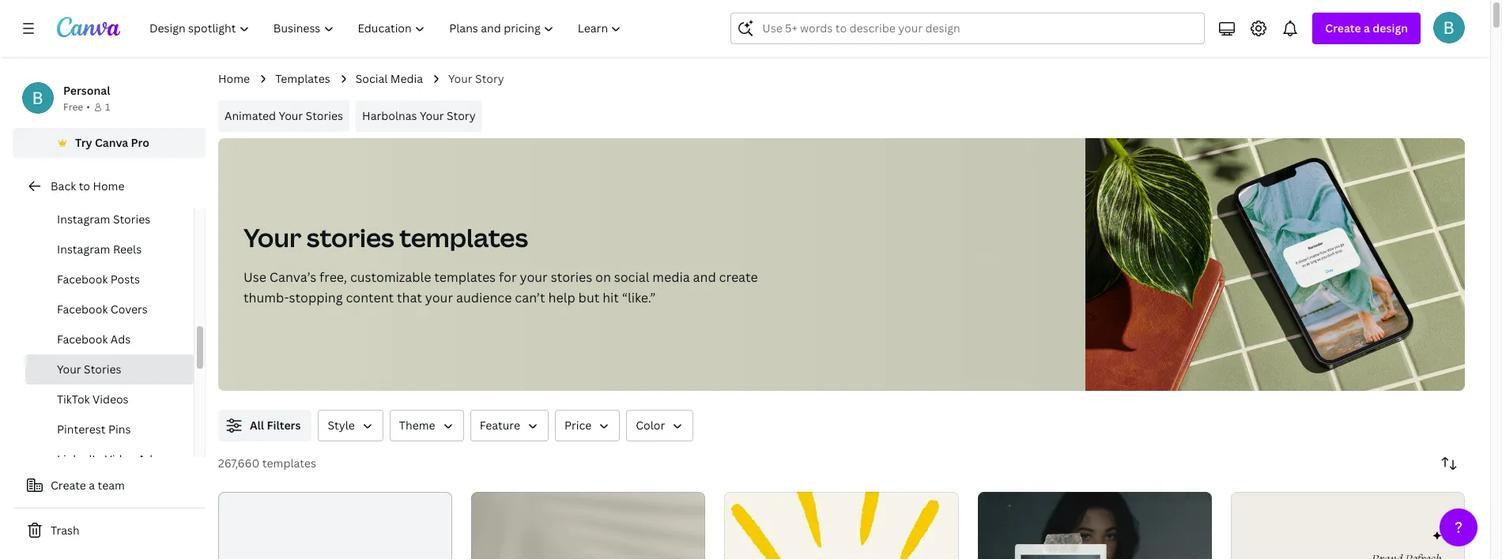 Task type: describe. For each thing, give the bounding box(es) containing it.
your for story
[[448, 71, 473, 86]]

templates
[[275, 71, 330, 86]]

create
[[719, 269, 758, 286]]

social
[[356, 71, 388, 86]]

templates inside use canva's free, customizable templates for your stories on social media and create thumb-stopping content that your audience can't help but hit "like."
[[434, 269, 496, 286]]

facebook posts
[[57, 272, 140, 287]]

brad klo image
[[1433, 12, 1465, 43]]

Sort by button
[[1433, 448, 1465, 480]]

harbolnas your story
[[362, 108, 476, 123]]

media
[[390, 71, 423, 86]]

style
[[328, 418, 355, 433]]

your for stories
[[244, 221, 301, 255]]

free •
[[63, 100, 90, 114]]

0 vertical spatial story
[[475, 71, 504, 86]]

0 vertical spatial your
[[520, 269, 548, 286]]

theme button
[[390, 410, 464, 442]]

price button
[[555, 410, 620, 442]]

0 vertical spatial stories
[[306, 108, 343, 123]]

hit
[[603, 289, 619, 307]]

your stories templates
[[244, 221, 528, 255]]

yellow modern warning with sun rays instagram story image
[[725, 493, 959, 560]]

top level navigation element
[[139, 13, 635, 44]]

"like."
[[622, 289, 656, 307]]

content
[[346, 289, 394, 307]]

videos
[[93, 392, 129, 407]]

ads inside 'link'
[[138, 452, 158, 467]]

stopping
[[289, 289, 343, 307]]

0 horizontal spatial ads
[[111, 332, 131, 347]]

Search search field
[[762, 13, 1195, 43]]

templates link
[[275, 70, 330, 88]]

media
[[653, 269, 690, 286]]

audience
[[456, 289, 512, 307]]

instagram reels link
[[25, 235, 194, 265]]

social
[[614, 269, 649, 286]]

to
[[79, 179, 90, 194]]

facebook ads link
[[25, 325, 194, 355]]

a for design
[[1364, 21, 1370, 36]]

pins
[[108, 422, 131, 437]]

pinterest
[[57, 422, 106, 437]]

use
[[244, 269, 266, 286]]

facebook covers
[[57, 302, 148, 317]]

free,
[[319, 269, 347, 286]]

color button
[[626, 410, 694, 442]]

on
[[595, 269, 611, 286]]

theme
[[399, 418, 435, 433]]

facebook for facebook posts
[[57, 272, 108, 287]]

linkedin video ads link
[[25, 445, 194, 475]]

animated your stories
[[225, 108, 343, 123]]

try canva pro button
[[13, 128, 206, 158]]

pinterest pins link
[[25, 415, 194, 445]]

1 horizontal spatial home
[[218, 71, 250, 86]]

instagram stories link
[[25, 205, 194, 235]]

•
[[86, 100, 90, 114]]

facebook for facebook ads
[[57, 332, 108, 347]]

create a team
[[51, 478, 125, 493]]

social media link
[[356, 70, 423, 88]]

your stories
[[57, 362, 121, 377]]

can't
[[515, 289, 545, 307]]

facebook for facebook covers
[[57, 302, 108, 317]]

canva's
[[269, 269, 316, 286]]

personal
[[63, 83, 110, 98]]

reels
[[113, 242, 142, 257]]

beige minimalist reminder notification smartphone instagram story image
[[471, 493, 706, 560]]

create a team button
[[13, 470, 206, 502]]

trash
[[51, 523, 80, 538]]

try canva pro
[[75, 135, 149, 150]]

tiktok
[[57, 392, 90, 407]]

thumb-
[[244, 289, 289, 307]]

but
[[578, 289, 600, 307]]

canva
[[95, 135, 128, 150]]

your down templates link
[[279, 108, 303, 123]]

back to home
[[51, 179, 125, 194]]

team
[[98, 478, 125, 493]]

linkedin
[[57, 452, 102, 467]]

help
[[548, 289, 575, 307]]

create a design
[[1325, 21, 1408, 36]]

tiktok videos
[[57, 392, 129, 407]]

back
[[51, 179, 76, 194]]

facebook covers link
[[25, 295, 194, 325]]

stories inside use canva's free, customizable templates for your stories on social media and create thumb-stopping content that your audience can't help but hit "like."
[[551, 269, 592, 286]]



Task type: vqa. For each thing, say whether or not it's contained in the screenshot.
the rightmost Create
yes



Task type: locate. For each thing, give the bounding box(es) containing it.
stories
[[306, 108, 343, 123], [113, 212, 150, 227], [84, 362, 121, 377]]

1 facebook from the top
[[57, 272, 108, 287]]

1 vertical spatial a
[[89, 478, 95, 493]]

facebook inside facebook ads link
[[57, 332, 108, 347]]

create a design button
[[1313, 13, 1421, 44]]

facebook posts link
[[25, 265, 194, 295]]

1 vertical spatial instagram
[[57, 242, 110, 257]]

instagram up facebook posts
[[57, 242, 110, 257]]

0 horizontal spatial stories
[[307, 221, 394, 255]]

1 vertical spatial ads
[[138, 452, 158, 467]]

ads down covers
[[111, 332, 131, 347]]

create
[[1325, 21, 1361, 36], [51, 478, 86, 493]]

templates up for
[[399, 221, 528, 255]]

templates down filters on the bottom of the page
[[262, 456, 316, 471]]

1 vertical spatial your
[[425, 289, 453, 307]]

0 vertical spatial stories
[[307, 221, 394, 255]]

0 horizontal spatial a
[[89, 478, 95, 493]]

0 vertical spatial templates
[[399, 221, 528, 255]]

use canva's free, customizable templates for your stories on social media and create thumb-stopping content that your audience can't help but hit "like."
[[244, 269, 758, 307]]

a inside create a design dropdown button
[[1364, 21, 1370, 36]]

your right the harbolnas
[[420, 108, 444, 123]]

your right that in the bottom left of the page
[[425, 289, 453, 307]]

home right to
[[93, 179, 125, 194]]

a
[[1364, 21, 1370, 36], [89, 478, 95, 493]]

instagram
[[57, 212, 110, 227], [57, 242, 110, 257]]

color
[[636, 418, 665, 433]]

back to home link
[[13, 171, 206, 202]]

1 vertical spatial create
[[51, 478, 86, 493]]

0 horizontal spatial create
[[51, 478, 86, 493]]

1 horizontal spatial ads
[[138, 452, 158, 467]]

instagram down to
[[57, 212, 110, 227]]

design
[[1373, 21, 1408, 36]]

stories up reels
[[113, 212, 150, 227]]

all filters button
[[218, 410, 312, 442]]

267,660
[[218, 456, 260, 471]]

create left the "design"
[[1325, 21, 1361, 36]]

3 facebook from the top
[[57, 332, 108, 347]]

your up can't
[[520, 269, 548, 286]]

stories
[[307, 221, 394, 255], [551, 269, 592, 286]]

a left the "design"
[[1364, 21, 1370, 36]]

0 vertical spatial ads
[[111, 332, 131, 347]]

posts
[[111, 272, 140, 287]]

2 facebook from the top
[[57, 302, 108, 317]]

video
[[105, 452, 135, 467]]

2 instagram from the top
[[57, 242, 110, 257]]

267,660 templates
[[218, 456, 316, 471]]

and
[[693, 269, 716, 286]]

instagram for instagram stories
[[57, 212, 110, 227]]

stories up free,
[[307, 221, 394, 255]]

home link
[[218, 70, 250, 88]]

your
[[520, 269, 548, 286], [425, 289, 453, 307]]

2 vertical spatial facebook
[[57, 332, 108, 347]]

harbolnas
[[362, 108, 417, 123]]

all filters
[[250, 418, 301, 433]]

1
[[105, 100, 110, 114]]

1 instagram from the top
[[57, 212, 110, 227]]

stories down templates link
[[306, 108, 343, 123]]

stories for your stories
[[84, 362, 121, 377]]

instagram for instagram reels
[[57, 242, 110, 257]]

stories for instagram stories
[[113, 212, 150, 227]]

your right "media"
[[448, 71, 473, 86]]

1 vertical spatial story
[[447, 108, 476, 123]]

0 horizontal spatial your
[[425, 289, 453, 307]]

create inside button
[[51, 478, 86, 493]]

facebook up "your stories"
[[57, 332, 108, 347]]

1 horizontal spatial a
[[1364, 21, 1370, 36]]

a left team
[[89, 478, 95, 493]]

photo collage polaroid film frame vintage lifestyle aesthetic feminine instagram story template image
[[978, 493, 1212, 560]]

1 vertical spatial templates
[[434, 269, 496, 286]]

beige minimalistic modern coming soon launch instagram story image
[[1231, 493, 1465, 560]]

filters
[[267, 418, 301, 433]]

home
[[218, 71, 250, 86], [93, 179, 125, 194]]

harbolnas your story link
[[356, 100, 482, 132]]

instagram reels
[[57, 242, 142, 257]]

a inside 'create a team' button
[[89, 478, 95, 493]]

2 vertical spatial templates
[[262, 456, 316, 471]]

create for create a design
[[1325, 21, 1361, 36]]

facebook down instagram reels in the left of the page
[[57, 272, 108, 287]]

pinterest pins
[[57, 422, 131, 437]]

0 horizontal spatial home
[[93, 179, 125, 194]]

your story
[[448, 71, 504, 86]]

create inside dropdown button
[[1325, 21, 1361, 36]]

0 vertical spatial a
[[1364, 21, 1370, 36]]

price
[[565, 418, 592, 433]]

stories down facebook ads link
[[84, 362, 121, 377]]

feature button
[[470, 410, 549, 442]]

facebook
[[57, 272, 108, 287], [57, 302, 108, 317], [57, 332, 108, 347]]

create for create a team
[[51, 478, 86, 493]]

pro
[[131, 135, 149, 150]]

1 horizontal spatial stories
[[551, 269, 592, 286]]

trash link
[[13, 516, 206, 547]]

home up animated
[[218, 71, 250, 86]]

your up the tiktok
[[57, 362, 81, 377]]

facebook ads
[[57, 332, 131, 347]]

linkedin video ads
[[57, 452, 158, 467]]

1 horizontal spatial your
[[520, 269, 548, 286]]

None search field
[[731, 13, 1205, 44]]

templates up audience
[[434, 269, 496, 286]]

templates
[[399, 221, 528, 255], [434, 269, 496, 286], [262, 456, 316, 471]]

0 vertical spatial instagram
[[57, 212, 110, 227]]

style button
[[318, 410, 383, 442]]

a for team
[[89, 478, 95, 493]]

stories up the help
[[551, 269, 592, 286]]

1 vertical spatial stories
[[113, 212, 150, 227]]

instagram stories
[[57, 212, 150, 227]]

1 vertical spatial stories
[[551, 269, 592, 286]]

feature
[[480, 418, 520, 433]]

try
[[75, 135, 92, 150]]

for
[[499, 269, 517, 286]]

create down the linkedin
[[51, 478, 86, 493]]

0 vertical spatial home
[[218, 71, 250, 86]]

your for stories
[[57, 362, 81, 377]]

facebook inside facebook posts "link"
[[57, 272, 108, 287]]

ads
[[111, 332, 131, 347], [138, 452, 158, 467]]

that
[[397, 289, 422, 307]]

ads right video
[[138, 452, 158, 467]]

covers
[[111, 302, 148, 317]]

all
[[250, 418, 264, 433]]

animated
[[225, 108, 276, 123]]

1 vertical spatial home
[[93, 179, 125, 194]]

social media
[[356, 71, 423, 86]]

your up the use in the left of the page
[[244, 221, 301, 255]]

2 vertical spatial stories
[[84, 362, 121, 377]]

customizable
[[350, 269, 431, 286]]

0 vertical spatial facebook
[[57, 272, 108, 287]]

facebook up facebook ads
[[57, 302, 108, 317]]

your
[[448, 71, 473, 86], [279, 108, 303, 123], [420, 108, 444, 123], [244, 221, 301, 255], [57, 362, 81, 377]]

1 horizontal spatial create
[[1325, 21, 1361, 36]]

free
[[63, 100, 83, 114]]

0 vertical spatial create
[[1325, 21, 1361, 36]]

animated your stories link
[[218, 100, 350, 132]]

tiktok videos link
[[25, 385, 194, 415]]

1 vertical spatial facebook
[[57, 302, 108, 317]]



